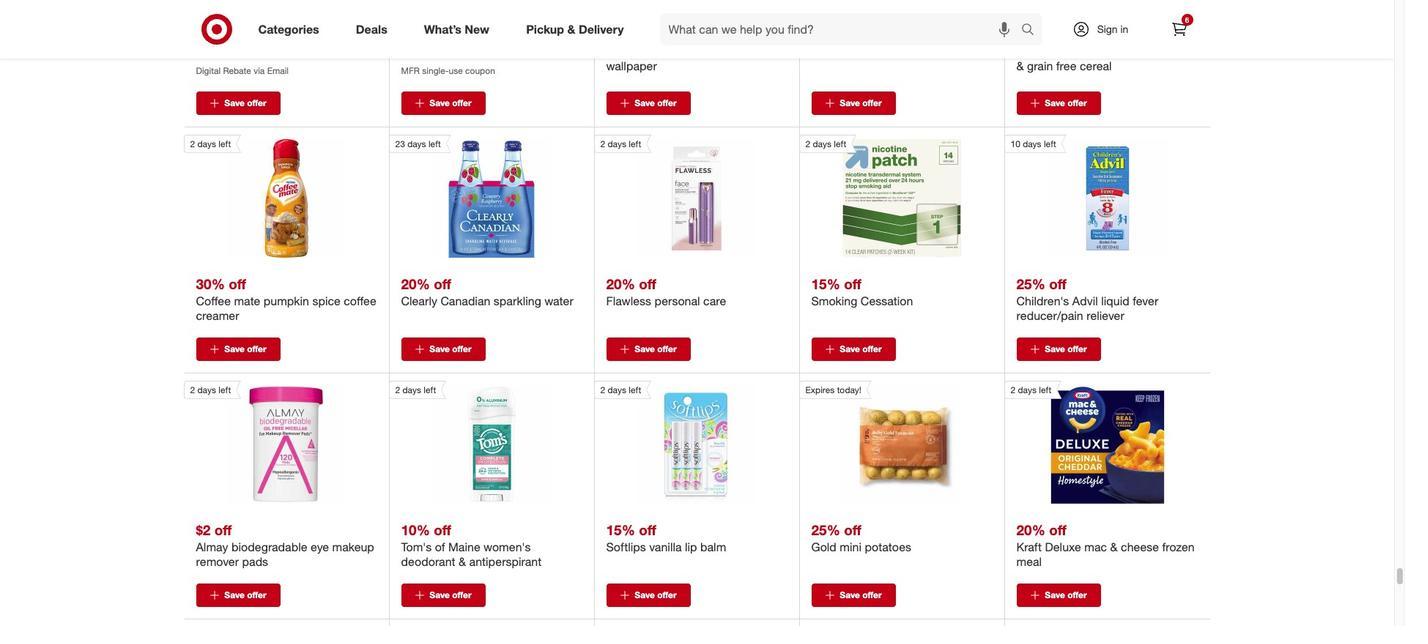 Task type: vqa. For each thing, say whether or not it's contained in the screenshot.
off in 25% off Children's Advil liquid fever reducer/pain reliever
yes



Task type: describe. For each thing, give the bounding box(es) containing it.
in
[[1121, 23, 1129, 35]]

2 for 20% off flawless personal care
[[601, 138, 605, 149]]

save offer button down rebate in the top left of the page
[[196, 91, 280, 115]]

days for 25% off children's advil liquid fever reducer/pain reliever
[[1023, 138, 1042, 149]]

single-
[[422, 65, 449, 76]]

save offer for 30% off coffee mate pumpkin spice coffee creamer
[[224, 343, 266, 354]]

balm
[[701, 540, 726, 554]]

pickup & delivery link
[[514, 13, 642, 45]]

canadian
[[441, 294, 491, 308]]

left for $2 off almay biodegradable eye makeup remover pads
[[219, 384, 231, 395]]

email
[[267, 65, 289, 76]]

15% for 15% off roommates wall decals & wallpaper
[[606, 25, 635, 42]]

save offer for 15% off roommates wall decals & wallpaper
[[635, 97, 677, 108]]

15% off softlips vanilla lip balm
[[606, 521, 726, 554]]

save for 20% off mahatma jasmine rice
[[840, 97, 860, 108]]

2 days left for 15% off softlips vanilla lip balm
[[601, 384, 641, 395]]

rice
[[908, 44, 927, 58]]

1,
[[225, 25, 237, 42]]

makeup
[[332, 540, 374, 554]]

michelob
[[196, 44, 244, 58]]

sign in link
[[1060, 13, 1152, 45]]

deluxe
[[1045, 540, 1081, 554]]

care
[[704, 294, 726, 308]]

off for 20% off mahatma jasmine rice
[[844, 25, 862, 42]]

left for 20% off kraft deluxe mac & cheese frozen meal
[[1039, 384, 1052, 395]]

2 for 30% off coffee mate pumpkin spice coffee creamer
[[190, 138, 195, 149]]

save offer for 40% off magic spoon pumpkin spice keto & grain free cereal
[[1045, 97, 1087, 108]]

save for 40% off magic spoon pumpkin spice keto & grain free cereal
[[1045, 97, 1065, 108]]

frozen
[[1163, 540, 1195, 554]]

deodorant
[[401, 554, 455, 569]]

tom's
[[401, 540, 432, 554]]

new
[[465, 22, 490, 36]]

save for 15% off roommates wall decals & wallpaper
[[635, 97, 655, 108]]

$2 off almay biodegradable eye makeup remover pads
[[196, 521, 374, 569]]

expires today!
[[806, 384, 862, 395]]

6 link
[[1163, 13, 1196, 45]]

save offer for 20% off mahatma jasmine rice
[[840, 97, 882, 108]]

days for 20% off clearly canadian sparkling water
[[408, 138, 426, 149]]

pumpkin for 30% off
[[264, 294, 309, 308]]

kraft
[[1017, 540, 1042, 554]]

25% off gold mini potatoes
[[812, 521, 912, 554]]

save offer for 25% off gold mini potatoes
[[840, 590, 882, 601]]

mac
[[1085, 540, 1107, 554]]

days for 20% off flawless personal care
[[608, 138, 626, 149]]

save offer down rebate in the top left of the page
[[224, 97, 266, 108]]

pk
[[295, 44, 308, 58]]

potatoes
[[865, 540, 912, 554]]

save down single-
[[430, 97, 450, 108]]

15% for 15% off smoking cessation
[[812, 275, 840, 292]]

creamer
[[196, 308, 239, 323]]

2 days left button for $2 off almay biodegradable eye makeup remover pads
[[184, 381, 346, 504]]

spice for 30% off
[[312, 294, 341, 308]]

left for 10% off tom's of maine women's deodorant & antiperspirant
[[424, 384, 436, 395]]

vanilla
[[649, 540, 682, 554]]

offer for 30% off coffee mate pumpkin spice coffee creamer
[[247, 343, 266, 354]]

days for $2 off almay biodegradable eye makeup remover pads
[[197, 384, 216, 395]]

deals
[[356, 22, 387, 36]]

maine
[[448, 540, 480, 554]]

off for 25% off gold mini potatoes
[[844, 521, 862, 538]]

$2 off
[[401, 25, 437, 42]]

20% for 20% off mahatma jasmine rice
[[812, 25, 840, 42]]

& inside 20% off kraft deluxe mac & cheese frozen meal
[[1111, 540, 1118, 554]]

mfr single-use coupon
[[401, 65, 495, 76]]

save offer for 20% off flawless personal care
[[635, 343, 677, 354]]

off for 15% off softlips vanilla lip balm
[[639, 521, 656, 538]]

save down rebate in the top left of the page
[[224, 97, 245, 108]]

save offer button for 15% off smoking cessation
[[812, 338, 896, 361]]

what's new link
[[412, 13, 508, 45]]

save for 10% off tom's of maine women's deodorant & antiperspirant
[[430, 590, 450, 601]]

save offer for 20% off clearly canadian sparkling water
[[430, 343, 472, 354]]

offer for 20% off kraft deluxe mac & cheese frozen meal
[[1068, 590, 1087, 601]]

offer for $2 off almay biodegradable eye makeup remover pads
[[247, 590, 266, 601]]

digital
[[196, 65, 221, 76]]

15% off smoking cessation
[[812, 275, 913, 308]]

personal
[[655, 294, 700, 308]]

mate
[[234, 294, 260, 308]]

left for 20% off flawless personal care
[[629, 138, 641, 149]]

30% off coffee mate pumpkin spice coffee creamer
[[196, 275, 376, 323]]

10
[[1011, 138, 1021, 149]]

$2 for $2 off
[[401, 25, 416, 42]]

use
[[449, 65, 463, 76]]

10 days left
[[1011, 138, 1057, 149]]

15% off roommates wall decals & wallpaper
[[606, 25, 742, 73]]

2 days left button for 15% off softlips vanilla lip balm
[[594, 381, 756, 504]]

pickup
[[526, 22, 564, 36]]

off for 15% off roommates wall decals & wallpaper
[[639, 25, 656, 42]]

search
[[1015, 23, 1050, 38]]

rebate
[[223, 65, 251, 76]]

2 days left for 20% off kraft deluxe mac & cheese frozen meal
[[1011, 384, 1052, 395]]

save offer button for 40% off magic spoon pumpkin spice keto & grain free cereal
[[1017, 91, 1101, 115]]

almay
[[196, 540, 228, 554]]

$3
[[266, 25, 280, 42]]

save offer button for 20% off mahatma jasmine rice
[[812, 91, 896, 115]]

20% for 20% off flawless personal care
[[606, 275, 635, 292]]

women's
[[484, 540, 531, 554]]

left for 15% off softlips vanilla lip balm
[[629, 384, 641, 395]]

spoon
[[1052, 44, 1087, 58]]

$2 for $2 off almay biodegradable eye makeup remover pads
[[196, 521, 211, 538]]

20% off mahatma jasmine rice
[[812, 25, 927, 58]]

20% off kraft deluxe mac & cheese frozen meal
[[1017, 521, 1195, 569]]

save offer for 20% off kraft deluxe mac & cheese frozen meal
[[1045, 590, 1087, 601]]

off for $2 off almay biodegradable eye makeup remover pads
[[214, 521, 232, 538]]

& inside '10% off tom's of maine women's deodorant & antiperspirant'
[[459, 554, 466, 569]]

2 days left for 10% off tom's of maine women's deodorant & antiperspirant
[[395, 384, 436, 395]]

save offer for 15% off softlips vanilla lip balm
[[635, 590, 677, 601]]

offer for 25% off gold mini potatoes
[[863, 590, 882, 601]]

2 days left for 20% off flawless personal care
[[601, 138, 641, 149]]

fever
[[1133, 294, 1159, 308]]

expires
[[806, 384, 835, 395]]

& inside 15% off roommates wall decals & wallpaper
[[734, 44, 742, 58]]

save for $2 off almay biodegradable eye makeup remover pads
[[224, 590, 245, 601]]

off for 30% off coffee mate pumpkin spice coffee creamer
[[229, 275, 246, 292]]

back
[[284, 25, 316, 42]]

23 days left
[[395, 138, 441, 149]]

left for 20% off clearly canadian sparkling water
[[429, 138, 441, 149]]

off for $2 off
[[420, 25, 437, 42]]

save offer button for 20% off flawless personal care
[[606, 338, 691, 361]]

save for 25% off children's advil liquid fever reducer/pain reliever
[[1045, 343, 1065, 354]]

mini
[[840, 540, 862, 554]]

25% for 25% off gold mini potatoes
[[812, 521, 840, 538]]

23 days left button
[[389, 135, 551, 258]]

eye
[[311, 540, 329, 554]]

offer for 20% off mahatma jasmine rice
[[863, 97, 882, 108]]

sign
[[1097, 23, 1118, 35]]

20% for 20% off kraft deluxe mac & cheese frozen meal
[[1017, 521, 1046, 538]]

reliever
[[1087, 308, 1125, 323]]

2 for 20% off kraft deluxe mac & cheese frozen meal
[[1011, 384, 1016, 395]]



Task type: locate. For each thing, give the bounding box(es) containing it.
save down wallpaper
[[635, 97, 655, 108]]

biodegradable
[[232, 540, 307, 554]]

30%
[[196, 275, 225, 292]]

15% up 'softlips'
[[606, 521, 635, 538]]

20% inside 20% off mahatma jasmine rice
[[812, 25, 840, 42]]

save
[[224, 97, 245, 108], [430, 97, 450, 108], [635, 97, 655, 108], [840, 97, 860, 108], [1045, 97, 1065, 108], [224, 343, 245, 354], [430, 343, 450, 354], [635, 343, 655, 354], [840, 343, 860, 354], [1045, 343, 1065, 354], [224, 590, 245, 601], [430, 590, 450, 601], [635, 590, 655, 601], [840, 590, 860, 601], [1045, 590, 1065, 601]]

left for 30% off coffee mate pumpkin spice coffee creamer
[[219, 138, 231, 149]]

delivery
[[579, 22, 624, 36]]

save down reducer/pain
[[1045, 343, 1065, 354]]

20%
[[812, 25, 840, 42], [401, 275, 430, 292], [606, 275, 635, 292], [1017, 521, 1046, 538]]

off up flawless
[[639, 275, 656, 292]]

cessation
[[861, 294, 913, 308]]

2 days left button for 20% off kraft deluxe mac & cheese frozen meal
[[1004, 381, 1167, 504]]

save offer down mini
[[840, 590, 882, 601]]

save offer down mfr single-use coupon
[[430, 97, 472, 108]]

deals link
[[343, 13, 406, 45]]

$2 up almay
[[196, 521, 211, 538]]

left for 15% off smoking cessation
[[834, 138, 847, 149]]

cereal
[[1080, 58, 1112, 73]]

spice inside 30% off coffee mate pumpkin spice coffee creamer
[[312, 294, 341, 308]]

20% up clearly
[[401, 275, 430, 292]]

What can we help you find? suggestions appear below search field
[[660, 13, 1025, 45]]

off up single-
[[420, 25, 437, 42]]

15% inside 15% off smoking cessation
[[812, 275, 840, 292]]

reducer/pain
[[1017, 308, 1084, 323]]

wall
[[673, 44, 693, 58]]

offer down deodorant
[[452, 590, 472, 601]]

40%
[[1017, 25, 1046, 42]]

grain
[[1027, 58, 1053, 73]]

coupon
[[465, 65, 495, 76]]

save offer down deluxe
[[1045, 590, 1087, 601]]

1 horizontal spatial spice
[[1139, 44, 1167, 58]]

off up of on the bottom left
[[434, 521, 451, 538]]

offer down free
[[1068, 97, 1087, 108]]

water
[[545, 294, 574, 308]]

save for 15% off smoking cessation
[[840, 343, 860, 354]]

save offer button for 20% off kraft deluxe mac & cheese frozen meal
[[1017, 584, 1101, 607]]

offer for 20% off flawless personal care
[[657, 343, 677, 354]]

2 days left button
[[184, 135, 346, 258], [594, 135, 756, 258], [799, 135, 961, 258], [184, 381, 346, 504], [389, 381, 551, 504], [594, 381, 756, 504], [1004, 381, 1167, 504]]

save down deodorant
[[430, 590, 450, 601]]

off up mate
[[229, 275, 246, 292]]

offer for 25% off children's advil liquid fever reducer/pain reliever
[[1068, 343, 1087, 354]]

20% off clearly canadian sparkling water
[[401, 275, 574, 308]]

via
[[254, 65, 265, 76]]

offer down use
[[452, 97, 472, 108]]

25% inside '25% off children's advil liquid fever reducer/pain reliever'
[[1017, 275, 1046, 292]]

pumpkin for 40% off
[[1090, 44, 1136, 58]]

save down flawless
[[635, 343, 655, 354]]

1 horizontal spatial pumpkin
[[1090, 44, 1136, 58]]

save offer button for 30% off coffee mate pumpkin spice coffee creamer
[[196, 338, 280, 361]]

save offer button for 10% off tom's of maine women's deodorant & antiperspirant
[[401, 584, 485, 607]]

save offer for 10% off tom's of maine women's deodorant & antiperspirant
[[430, 590, 472, 601]]

save offer button down flawless
[[606, 338, 691, 361]]

buy
[[196, 25, 221, 42]]

2 vertical spatial 15%
[[606, 521, 635, 538]]

15% up roommates
[[606, 25, 635, 42]]

save offer button down wallpaper
[[606, 91, 691, 115]]

save offer button down canadian
[[401, 338, 485, 361]]

save down clearly
[[430, 343, 450, 354]]

save for 20% off flawless personal care
[[635, 343, 655, 354]]

offer for 10% off tom's of maine women's deodorant & antiperspirant
[[452, 590, 472, 601]]

& right the decals
[[734, 44, 742, 58]]

antiperspirant
[[469, 554, 542, 569]]

what's new
[[424, 22, 490, 36]]

offer for 15% off smoking cessation
[[863, 343, 882, 354]]

decals
[[697, 44, 731, 58]]

23
[[395, 138, 405, 149]]

offer for 15% off softlips vanilla lip balm
[[657, 590, 677, 601]]

pumpkin right mate
[[264, 294, 309, 308]]

save for 20% off kraft deluxe mac & cheese frozen meal
[[1045, 590, 1065, 601]]

20% up mahatma
[[812, 25, 840, 42]]

save down 'softlips'
[[635, 590, 655, 601]]

save offer down reducer/pain
[[1045, 343, 1087, 354]]

15% inside '15% off softlips vanilla lip balm'
[[606, 521, 635, 538]]

off for 40% off magic spoon pumpkin spice keto & grain free cereal
[[1049, 25, 1067, 42]]

20% inside 20% off flawless personal care
[[606, 275, 635, 292]]

save offer button down mini
[[812, 584, 896, 607]]

save offer down jasmine
[[840, 97, 882, 108]]

6
[[1185, 15, 1190, 24]]

spice
[[1139, 44, 1167, 58], [312, 294, 341, 308]]

off up mahatma
[[844, 25, 862, 42]]

save down deluxe
[[1045, 590, 1065, 601]]

offer down via
[[247, 97, 266, 108]]

magic
[[1017, 44, 1049, 58]]

25% up the "children's" in the top right of the page
[[1017, 275, 1046, 292]]

free
[[1057, 58, 1077, 73]]

0 vertical spatial pumpkin
[[1090, 44, 1136, 58]]

1 vertical spatial $2
[[196, 521, 211, 538]]

off inside 30% off coffee mate pumpkin spice coffee creamer
[[229, 275, 246, 292]]

20% up flawless
[[606, 275, 635, 292]]

2 for 15% off softlips vanilla lip balm
[[601, 384, 605, 395]]

save for 25% off gold mini potatoes
[[840, 590, 860, 601]]

save offer down creamer
[[224, 343, 266, 354]]

save down "remover"
[[224, 590, 245, 601]]

remover
[[196, 554, 239, 569]]

days for 10% off tom's of maine women's deodorant & antiperspirant
[[403, 384, 421, 395]]

20% inside 20% off clearly canadian sparkling water
[[401, 275, 430, 292]]

days for 20% off kraft deluxe mac & cheese frozen meal
[[1018, 384, 1037, 395]]

save offer button down meal
[[1017, 584, 1101, 607]]

off inside 20% off kraft deluxe mac & cheese frozen meal
[[1049, 521, 1067, 538]]

days for 15% off smoking cessation
[[813, 138, 832, 149]]

25% for 25% off children's advil liquid fever reducer/pain reliever
[[1017, 275, 1046, 292]]

off up smoking at the right of the page
[[844, 275, 862, 292]]

1 horizontal spatial 25%
[[1017, 275, 1046, 292]]

save offer down deodorant
[[430, 590, 472, 601]]

20% up the kraft
[[1017, 521, 1046, 538]]

keto
[[1170, 44, 1193, 58]]

save offer down wallpaper
[[635, 97, 677, 108]]

coffee
[[344, 294, 376, 308]]

20% off flawless personal care
[[606, 275, 726, 308]]

1 vertical spatial 15%
[[812, 275, 840, 292]]

off inside 20% off flawless personal care
[[639, 275, 656, 292]]

$2 inside the $2 off almay biodegradable eye makeup remover pads
[[196, 521, 211, 538]]

40% off magic spoon pumpkin spice keto & grain free cereal
[[1017, 25, 1193, 73]]

roommates
[[606, 44, 670, 58]]

mfr
[[401, 65, 420, 76]]

off up canadian
[[434, 275, 451, 292]]

2 days left button for 20% off flawless personal care
[[594, 135, 756, 258]]

offer down jasmine
[[863, 97, 882, 108]]

jasmine
[[864, 44, 904, 58]]

2 days left button for 10% off tom's of maine women's deodorant & antiperspirant
[[389, 381, 551, 504]]

save offer button down mahatma
[[812, 91, 896, 115]]

25% inside 25% off gold mini potatoes
[[812, 521, 840, 538]]

advil
[[1073, 294, 1098, 308]]

offer down "vanilla"
[[657, 590, 677, 601]]

offer down canadian
[[452, 343, 472, 354]]

off up "vanilla"
[[639, 521, 656, 538]]

coffee
[[196, 294, 231, 308]]

15%
[[606, 25, 635, 42], [812, 275, 840, 292], [606, 521, 635, 538]]

save offer button down "vanilla"
[[606, 584, 691, 607]]

off
[[420, 25, 437, 42], [639, 25, 656, 42], [844, 25, 862, 42], [1049, 25, 1067, 42], [229, 275, 246, 292], [434, 275, 451, 292], [639, 275, 656, 292], [844, 275, 862, 292], [1049, 275, 1067, 292], [214, 521, 232, 538], [434, 521, 451, 538], [639, 521, 656, 538], [844, 521, 862, 538], [1049, 521, 1067, 538]]

spice left keto in the top of the page
[[1139, 44, 1167, 58]]

2
[[190, 138, 195, 149], [601, 138, 605, 149], [806, 138, 811, 149], [190, 384, 195, 395], [395, 384, 400, 395], [601, 384, 605, 395], [1011, 384, 1016, 395]]

get
[[241, 25, 262, 42]]

off for 20% off flawless personal care
[[639, 275, 656, 292]]

20% for 20% off clearly canadian sparkling water
[[401, 275, 430, 292]]

save down free
[[1045, 97, 1065, 108]]

25%
[[1017, 275, 1046, 292], [812, 521, 840, 538]]

save up "today!"
[[840, 343, 860, 354]]

save offer down personal
[[635, 343, 677, 354]]

offer down cessation
[[863, 343, 882, 354]]

off up roommates
[[639, 25, 656, 42]]

save offer button
[[196, 91, 280, 115], [401, 91, 485, 115], [606, 91, 691, 115], [812, 91, 896, 115], [1017, 91, 1101, 115], [196, 338, 280, 361], [401, 338, 485, 361], [606, 338, 691, 361], [812, 338, 896, 361], [1017, 338, 1101, 361], [196, 584, 280, 607], [401, 584, 485, 607], [606, 584, 691, 607], [812, 584, 896, 607], [1017, 584, 1101, 607]]

15% inside 15% off roommates wall decals & wallpaper
[[606, 25, 635, 42]]

pumpkin down sign in
[[1090, 44, 1136, 58]]

off for 15% off smoking cessation
[[844, 275, 862, 292]]

off up deluxe
[[1049, 521, 1067, 538]]

$2 left the what's
[[401, 25, 416, 42]]

save down mini
[[840, 590, 860, 601]]

off up almay
[[214, 521, 232, 538]]

off for 20% off kraft deluxe mac & cheese frozen meal
[[1049, 521, 1067, 538]]

& inside 40% off magic spoon pumpkin spice keto & grain free cereal
[[1017, 58, 1024, 73]]

off inside '10% off tom's of maine women's deodorant & antiperspirant'
[[434, 521, 451, 538]]

off inside 40% off magic spoon pumpkin spice keto & grain free cereal
[[1049, 25, 1067, 42]]

save offer down pads
[[224, 590, 266, 601]]

off up the "children's" in the top right of the page
[[1049, 275, 1067, 292]]

offer down 15% off roommates wall decals & wallpaper
[[657, 97, 677, 108]]

save offer button down creamer
[[196, 338, 280, 361]]

&
[[568, 22, 576, 36], [734, 44, 742, 58], [1017, 58, 1024, 73], [1111, 540, 1118, 554], [459, 554, 466, 569]]

offer down deluxe
[[1068, 590, 1087, 601]]

offer for 20% off clearly canadian sparkling water
[[452, 343, 472, 354]]

today!
[[837, 384, 862, 395]]

1 vertical spatial spice
[[312, 294, 341, 308]]

2 days left button for 30% off coffee mate pumpkin spice coffee creamer
[[184, 135, 346, 258]]

pickup & delivery
[[526, 22, 624, 36]]

0 vertical spatial spice
[[1139, 44, 1167, 58]]

spice inside 40% off magic spoon pumpkin spice keto & grain free cereal
[[1139, 44, 1167, 58]]

spice left the coffee
[[312, 294, 341, 308]]

off up spoon
[[1049, 25, 1067, 42]]

0 vertical spatial 15%
[[606, 25, 635, 42]]

& left "grain"
[[1017, 58, 1024, 73]]

save offer button for 25% off gold mini potatoes
[[812, 584, 896, 607]]

save down creamer
[[224, 343, 245, 354]]

spice for 40% off
[[1139, 44, 1167, 58]]

lip
[[685, 540, 697, 554]]

0 horizontal spatial spice
[[312, 294, 341, 308]]

off inside 15% off smoking cessation
[[844, 275, 862, 292]]

& right mac
[[1111, 540, 1118, 554]]

15% for 15% off softlips vanilla lip balm
[[606, 521, 635, 538]]

0 horizontal spatial 25%
[[812, 521, 840, 538]]

gold
[[812, 540, 837, 554]]

save offer up "today!"
[[840, 343, 882, 354]]

10 days left button
[[1004, 135, 1167, 258]]

offer
[[247, 97, 266, 108], [452, 97, 472, 108], [657, 97, 677, 108], [863, 97, 882, 108], [1068, 97, 1087, 108], [247, 343, 266, 354], [452, 343, 472, 354], [657, 343, 677, 354], [863, 343, 882, 354], [1068, 343, 1087, 354], [247, 590, 266, 601], [452, 590, 472, 601], [657, 590, 677, 601], [863, 590, 882, 601], [1068, 590, 1087, 601]]

save offer for $2 off almay biodegradable eye makeup remover pads
[[224, 590, 266, 601]]

offer down pads
[[247, 590, 266, 601]]

categories link
[[246, 13, 338, 45]]

offer for 15% off roommates wall decals & wallpaper
[[657, 97, 677, 108]]

pumpkin inside 40% off magic spoon pumpkin spice keto & grain free cereal
[[1090, 44, 1136, 58]]

1 vertical spatial 25%
[[812, 521, 840, 538]]

offer down potatoes on the right of the page
[[863, 590, 882, 601]]

save offer down free
[[1045, 97, 1087, 108]]

meal
[[1017, 554, 1042, 569]]

save down mahatma
[[840, 97, 860, 108]]

save offer button for 15% off roommates wall decals & wallpaper
[[606, 91, 691, 115]]

2 for 15% off smoking cessation
[[806, 138, 811, 149]]

softlips
[[606, 540, 646, 554]]

save offer for 25% off children's advil liquid fever reducer/pain reliever
[[1045, 343, 1087, 354]]

children's
[[1017, 294, 1069, 308]]

0 vertical spatial 25%
[[1017, 275, 1046, 292]]

ultra®
[[248, 44, 276, 58]]

off inside 15% off roommates wall decals & wallpaper
[[639, 25, 656, 42]]

25% off children's advil liquid fever reducer/pain reliever
[[1017, 275, 1159, 323]]

0 horizontal spatial pumpkin
[[264, 294, 309, 308]]

save offer button up "today!"
[[812, 338, 896, 361]]

save offer button for $2 off almay biodegradable eye makeup remover pads
[[196, 584, 280, 607]]

off up mini
[[844, 521, 862, 538]]

save offer button for 25% off children's advil liquid fever reducer/pain reliever
[[1017, 338, 1101, 361]]

1 vertical spatial pumpkin
[[264, 294, 309, 308]]

pads
[[242, 554, 268, 569]]

save for 20% off clearly canadian sparkling water
[[430, 343, 450, 354]]

save offer button down deodorant
[[401, 584, 485, 607]]

0 vertical spatial $2
[[401, 25, 416, 42]]

off inside 20% off clearly canadian sparkling water
[[434, 275, 451, 292]]

offer for 40% off magic spoon pumpkin spice keto & grain free cereal
[[1068, 97, 1087, 108]]

save offer button down reducer/pain
[[1017, 338, 1101, 361]]

20% inside 20% off kraft deluxe mac & cheese frozen meal
[[1017, 521, 1046, 538]]

15% up smoking at the right of the page
[[812, 275, 840, 292]]

off inside '25% off children's advil liquid fever reducer/pain reliever'
[[1049, 275, 1067, 292]]

24
[[279, 44, 292, 58]]

0 horizontal spatial $2
[[196, 521, 211, 538]]

1 horizontal spatial $2
[[401, 25, 416, 42]]

pumpkin inside 30% off coffee mate pumpkin spice coffee creamer
[[264, 294, 309, 308]]

save offer down canadian
[[430, 343, 472, 354]]

off inside the $2 off almay biodegradable eye makeup remover pads
[[214, 521, 232, 538]]

2 days left
[[190, 138, 231, 149], [601, 138, 641, 149], [806, 138, 847, 149], [190, 384, 231, 395], [395, 384, 436, 395], [601, 384, 641, 395], [1011, 384, 1052, 395]]

sparkling
[[494, 294, 541, 308]]

smoking
[[812, 294, 858, 308]]

save offer button down mfr single-use coupon
[[401, 91, 485, 115]]

off inside '15% off softlips vanilla lip balm'
[[639, 521, 656, 538]]

save offer button down free
[[1017, 91, 1101, 115]]

2 days left for 15% off smoking cessation
[[806, 138, 847, 149]]

buy 1, get $3 back michelob ultra® 24 pk digital rebate via email
[[196, 25, 316, 76]]

flawless
[[606, 294, 652, 308]]

2 for $2 off almay biodegradable eye makeup remover pads
[[190, 384, 195, 395]]

days for 15% off softlips vanilla lip balm
[[608, 384, 626, 395]]

save offer button for 15% off softlips vanilla lip balm
[[606, 584, 691, 607]]

2 days left button for 15% off smoking cessation
[[799, 135, 961, 258]]

off for 10% off tom's of maine women's deodorant & antiperspirant
[[434, 521, 451, 538]]

save offer for 15% off smoking cessation
[[840, 343, 882, 354]]

& right pickup
[[568, 22, 576, 36]]

save offer button down pads
[[196, 584, 280, 607]]

cheese
[[1121, 540, 1159, 554]]

wallpaper
[[606, 58, 657, 73]]

off for 20% off clearly canadian sparkling water
[[434, 275, 451, 292]]

categories
[[258, 22, 319, 36]]

offer down reducer/pain
[[1068, 343, 1087, 354]]

sign in
[[1097, 23, 1129, 35]]

2 days left for $2 off almay biodegradable eye makeup remover pads
[[190, 384, 231, 395]]

save offer button for 20% off clearly canadian sparkling water
[[401, 338, 485, 361]]

25% up the gold
[[812, 521, 840, 538]]

off inside 25% off gold mini potatoes
[[844, 521, 862, 538]]

days for 30% off coffee mate pumpkin spice coffee creamer
[[197, 138, 216, 149]]

& right of on the bottom left
[[459, 554, 466, 569]]

search button
[[1015, 13, 1050, 48]]

2 days left for 30% off coffee mate pumpkin spice coffee creamer
[[190, 138, 231, 149]]

off inside 20% off mahatma jasmine rice
[[844, 25, 862, 42]]

offer down personal
[[657, 343, 677, 354]]

save offer down "vanilla"
[[635, 590, 677, 601]]

pumpkin
[[1090, 44, 1136, 58], [264, 294, 309, 308]]

2 for 10% off tom's of maine women's deodorant & antiperspirant
[[395, 384, 400, 395]]

offer down mate
[[247, 343, 266, 354]]



